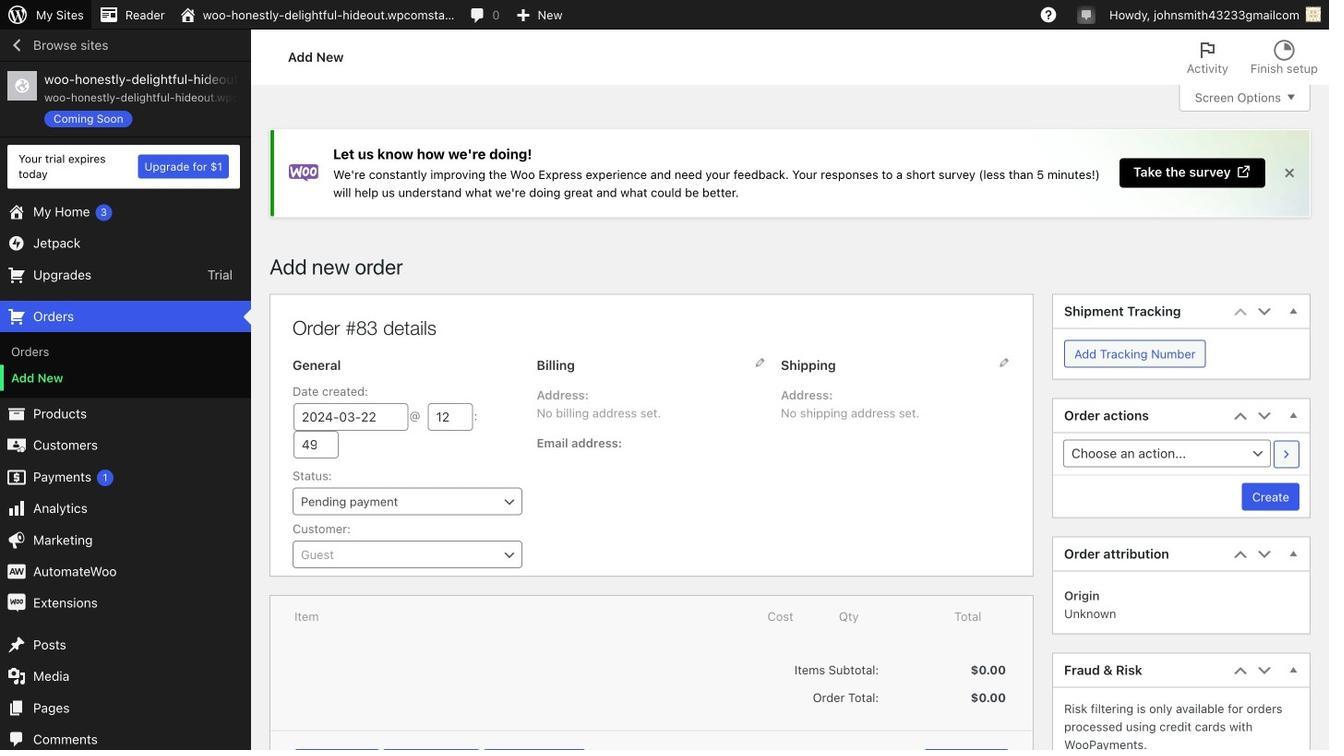 Task type: vqa. For each thing, say whether or not it's contained in the screenshot.
Task List Options icon
no



Task type: locate. For each thing, give the bounding box(es) containing it.
None text field
[[294, 489, 521, 515], [294, 542, 521, 568], [294, 489, 521, 515], [294, 542, 521, 568]]

None field
[[293, 488, 522, 516], [293, 541, 522, 569], [293, 488, 522, 516], [293, 541, 522, 569]]

take the survey image
[[1236, 164, 1252, 180]]

toolbar navigation
[[0, 0, 1329, 33]]

tab list
[[1176, 30, 1329, 85]]

notification image
[[1079, 6, 1094, 21]]

None text field
[[294, 404, 408, 431]]

m number field
[[294, 431, 339, 459]]



Task type: describe. For each thing, give the bounding box(es) containing it.
h number field
[[428, 404, 473, 431]]

main menu navigation
[[0, 30, 251, 750]]



